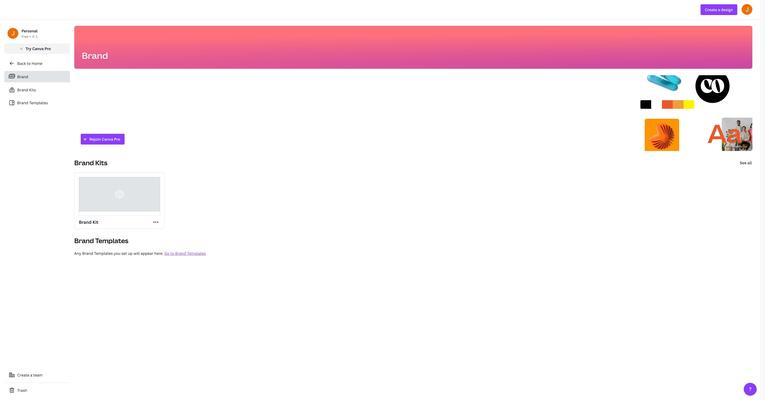 Task type: locate. For each thing, give the bounding box(es) containing it.
jeremy miller image
[[742, 4, 753, 15]]

list
[[4, 71, 70, 108]]



Task type: vqa. For each thing, say whether or not it's contained in the screenshot.
the Jeremy Miller image
yes



